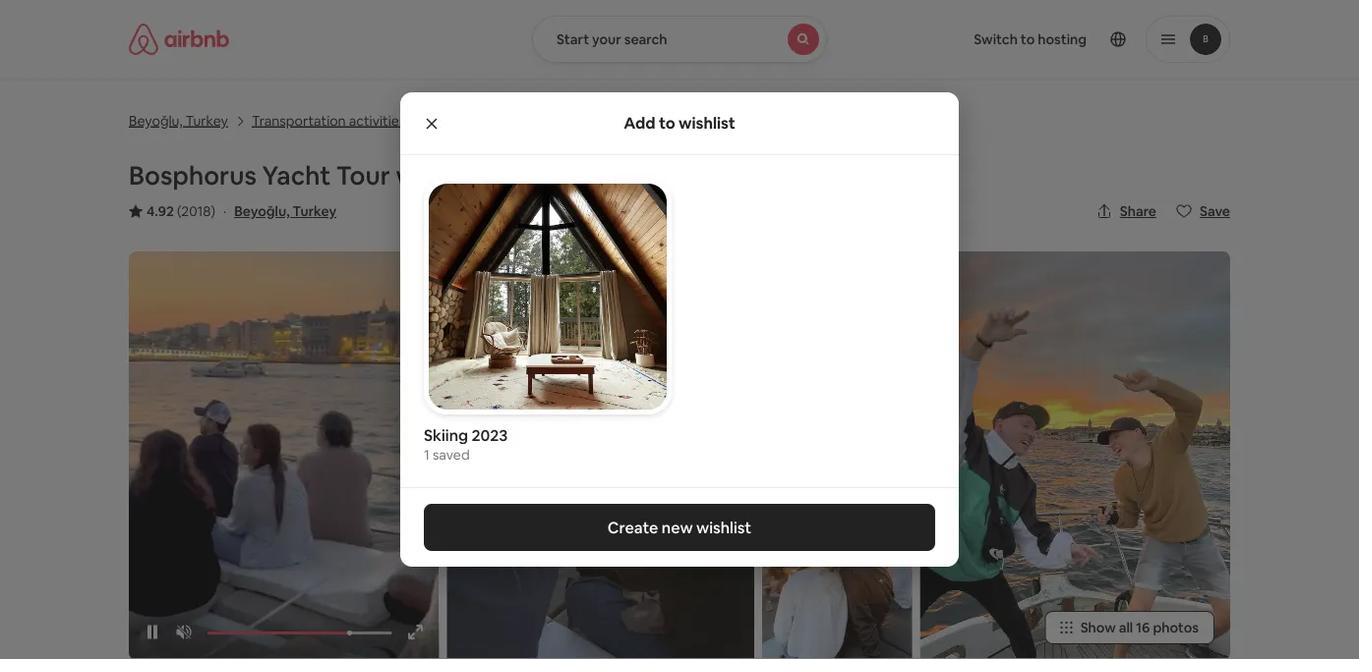 Task type: locate. For each thing, give the bounding box(es) containing it.
wishlist right new
[[696, 518, 752, 538]]

turkey up bosphorus
[[186, 112, 228, 129]]

transportation activities link
[[252, 110, 406, 130]]

beyoğlu, turkey link down yacht
[[234, 203, 337, 220]]

beyoğlu, turkey
[[129, 112, 228, 129]]

0 horizontal spatial turkey
[[186, 112, 228, 129]]

0 vertical spatial beyoğlu, turkey link
[[129, 110, 228, 130]]

your
[[592, 30, 621, 48]]

start your search button
[[532, 16, 827, 63]]

search
[[624, 30, 667, 48]]

wishlist for create new wishlist
[[696, 518, 752, 538]]

wine
[[454, 159, 516, 192]]

beyoğlu, turkey link up bosphorus
[[129, 110, 228, 130]]

create
[[608, 518, 658, 538]]

turkey down yacht
[[293, 203, 337, 220]]

beyoğlu, turkey link
[[129, 110, 228, 130], [234, 203, 337, 220]]

1 vertical spatial turkey
[[293, 203, 337, 220]]

saved
[[433, 446, 470, 464]]

1 vertical spatial wishlist
[[696, 518, 752, 538]]

0 horizontal spatial beyoğlu,
[[129, 112, 183, 129]]

16
[[1136, 620, 1150, 637]]

with
[[396, 159, 449, 192]]

experience photo 1 image
[[447, 252, 755, 660], [447, 252, 755, 660]]

wishlist
[[679, 113, 735, 133], [696, 518, 752, 538]]

experience photo 3 image
[[762, 460, 912, 660], [762, 460, 912, 660]]

show
[[1080, 620, 1116, 637]]

beyoğlu,
[[129, 112, 183, 129], [234, 203, 290, 220]]

seek slider slider
[[208, 632, 392, 637]]

photos
[[1153, 620, 1199, 637]]

wishlist right to
[[679, 113, 735, 133]]

activities
[[349, 112, 406, 129]]

0 vertical spatial turkey
[[186, 112, 228, 129]]

0 horizontal spatial beyoğlu, turkey link
[[129, 110, 228, 130]]

beyoğlu, right ·
[[234, 203, 290, 220]]

create new wishlist
[[608, 518, 752, 538]]

beyoğlu, up bosphorus
[[129, 112, 183, 129]]

experience photo 4 image
[[920, 252, 1230, 660], [920, 252, 1230, 660]]

0 vertical spatial wishlist
[[679, 113, 735, 133]]

show all 16 photos link
[[1045, 612, 1215, 645]]

4.92
[[147, 203, 174, 220]]

turkey
[[186, 112, 228, 129], [293, 203, 337, 220]]

bosphorus yacht tour with wine & music
[[129, 159, 614, 192]]

wishlist inside "create new wishlist" "button"
[[696, 518, 752, 538]]

(2018)
[[177, 203, 215, 220]]

1 horizontal spatial beyoğlu, turkey link
[[234, 203, 337, 220]]

boat
[[429, 112, 459, 129]]

wishlist for skiing 2023, 1 saved group
[[424, 179, 672, 464]]

1 horizontal spatial beyoğlu,
[[234, 203, 290, 220]]

save button
[[1168, 195, 1238, 228]]



Task type: describe. For each thing, give the bounding box(es) containing it.
skiing 2023 1 saved
[[424, 425, 508, 464]]

start
[[557, 30, 589, 48]]

&
[[522, 159, 540, 192]]

2023
[[472, 425, 508, 445]]

bosphorus
[[129, 159, 257, 192]]

1 vertical spatial beyoğlu, turkey link
[[234, 203, 337, 220]]

profile element
[[851, 0, 1230, 79]]

skiing
[[424, 425, 468, 445]]

add
[[624, 113, 656, 133]]

start your search
[[557, 30, 667, 48]]

new
[[662, 518, 693, 538]]

1 vertical spatial beyoğlu,
[[234, 203, 290, 220]]

share
[[1120, 203, 1157, 220]]

to
[[659, 113, 675, 133]]

0 vertical spatial beyoğlu,
[[129, 112, 183, 129]]

music
[[545, 159, 614, 192]]

yacht
[[262, 159, 331, 192]]

add to wishlist
[[624, 113, 735, 133]]

save
[[1200, 203, 1230, 220]]

show all 16 photos
[[1080, 620, 1199, 637]]

transportation
[[252, 112, 346, 129]]

· beyoğlu, turkey
[[223, 203, 337, 220]]

·
[[223, 203, 226, 220]]

tour
[[336, 159, 390, 192]]

add to wishlist dialog
[[400, 92, 959, 567]]

create new wishlist button
[[424, 504, 935, 552]]

4.92 (2018)
[[147, 203, 215, 220]]

transportation activities
[[252, 112, 406, 129]]

all
[[1119, 620, 1133, 637]]

Start your search search field
[[532, 16, 827, 63]]

share button
[[1089, 195, 1164, 228]]

1 horizontal spatial turkey
[[293, 203, 337, 220]]

wishlist for add to wishlist
[[679, 113, 735, 133]]

1
[[424, 446, 430, 464]]

boat link
[[429, 110, 459, 130]]



Task type: vqa. For each thing, say whether or not it's contained in the screenshot.
this inside the Why are you reporting this listing? This won't be shared with the Host.
no



